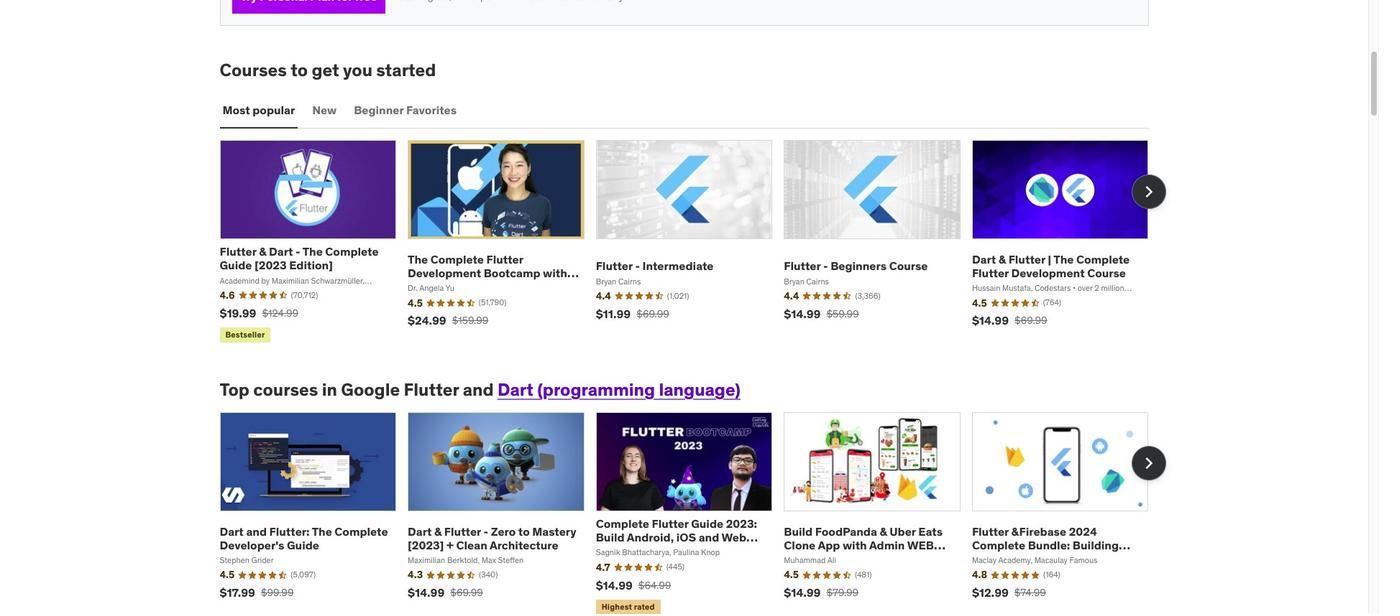 Task type: vqa. For each thing, say whether or not it's contained in the screenshot.
dart & flutter - zero to mastery [2023] + clean architecture link
yes



Task type: locate. For each thing, give the bounding box(es) containing it.
2 carousel element from the top
[[220, 413, 1166, 615]]

and
[[463, 379, 494, 401], [246, 525, 267, 539], [699, 531, 719, 545]]

development inside the complete flutter development bootcamp with dart
[[408, 266, 481, 280]]

2 vertical spatial guide
[[287, 538, 319, 553]]

dart & flutter - zero to mastery [2023] + clean architecture
[[408, 525, 576, 553]]

flutter inside flutter & dart - the complete guide [2023 edition]
[[220, 245, 256, 259]]

clean
[[456, 538, 487, 553]]

to left get
[[291, 59, 308, 81]]

2 horizontal spatial guide
[[691, 517, 723, 531]]

course
[[889, 259, 928, 274], [1087, 266, 1126, 280]]

to inside "dart & flutter - zero to mastery [2023] + clean architecture"
[[518, 525, 530, 539]]

- left zero
[[484, 525, 488, 539]]

1 vertical spatial to
[[518, 525, 530, 539]]

flutter - beginners course link
[[784, 259, 928, 274]]

1 vertical spatial guide
[[691, 517, 723, 531]]

&
[[259, 245, 266, 259], [999, 252, 1006, 267], [434, 525, 442, 539], [880, 525, 887, 539]]

complete
[[325, 245, 379, 259], [431, 252, 484, 267], [1076, 252, 1130, 267], [596, 517, 649, 531], [335, 525, 388, 539], [972, 538, 1025, 553]]

1 horizontal spatial and
[[463, 379, 494, 401]]

web
[[907, 538, 934, 553]]

& inside "dart & flutter - zero to mastery [2023] + clean architecture"
[[434, 525, 442, 539]]

apps
[[1012, 552, 1040, 567]]

with inside build foodpanda & uber eats clone app with admin web portal
[[843, 538, 867, 553]]

1 carousel element from the top
[[220, 140, 1166, 346]]

mobile
[[972, 552, 1009, 567]]

0 vertical spatial next image
[[1137, 180, 1160, 203]]

most
[[223, 102, 250, 117]]

with inside the complete flutter development bootcamp with dart
[[543, 266, 567, 280]]

dart inside the complete flutter development bootcamp with dart
[[408, 280, 432, 294]]

0 vertical spatial carousel element
[[220, 140, 1166, 346]]

dart inside "dart & flutter - zero to mastery [2023] + clean architecture"
[[408, 525, 432, 539]]

android,
[[627, 531, 674, 545]]

0 horizontal spatial guide
[[220, 258, 252, 273]]

& left the edition]
[[259, 245, 266, 259]]

new button
[[309, 93, 339, 127]]

build foodpanda & uber eats clone app with admin web portal
[[784, 525, 943, 567]]

apps
[[596, 545, 623, 559]]

guide for the complete flutter development bootcamp with dart
[[220, 258, 252, 273]]

1 horizontal spatial with
[[843, 538, 867, 553]]

build left android,
[[596, 531, 625, 545]]

carousel element containing flutter & dart - the complete guide [2023 edition]
[[220, 140, 1166, 346]]

carousel element
[[220, 140, 1166, 346], [220, 413, 1166, 615]]

beginner favorites button
[[351, 93, 460, 127]]

complete flutter guide 2023: build android, ios and web apps
[[596, 517, 757, 559]]

complete inside flutter & dart - the complete guide [2023 edition]
[[325, 245, 379, 259]]

dart and flutter: the complete developer's guide
[[220, 525, 388, 553]]

and inside dart and flutter: the complete developer's guide
[[246, 525, 267, 539]]

flutter:
[[269, 525, 310, 539]]

& inside flutter & dart - the complete guide [2023 edition]
[[259, 245, 266, 259]]

intermediate
[[643, 259, 714, 274]]

& left uber
[[880, 525, 887, 539]]

course right beginners
[[889, 259, 928, 274]]

favorites
[[406, 102, 457, 117]]

flutter inside complete flutter guide 2023: build android, ios and web apps
[[652, 517, 689, 531]]

guide right developer's
[[287, 538, 319, 553]]

next image
[[1137, 180, 1160, 203], [1137, 452, 1160, 475]]

admin
[[869, 538, 905, 553]]

1 vertical spatial next image
[[1137, 452, 1160, 475]]

get
[[312, 59, 339, 81]]

the complete flutter development bootcamp with dart link
[[408, 252, 579, 294]]

1 horizontal spatial guide
[[287, 538, 319, 553]]

- left beginners
[[823, 259, 828, 274]]

started
[[376, 59, 436, 81]]

1 vertical spatial with
[[843, 538, 867, 553]]

2 development from the left
[[1011, 266, 1085, 280]]

guide inside complete flutter guide 2023: build android, ios and web apps
[[691, 517, 723, 531]]

0 vertical spatial with
[[543, 266, 567, 280]]

zero
[[491, 525, 516, 539]]

- right "[2023"
[[296, 245, 300, 259]]

flutter
[[220, 245, 256, 259], [486, 252, 523, 267], [1009, 252, 1045, 267], [596, 259, 633, 274], [784, 259, 821, 274], [972, 266, 1009, 280], [404, 379, 459, 401], [652, 517, 689, 531], [444, 525, 481, 539], [972, 525, 1009, 539]]

with
[[543, 266, 567, 280], [843, 538, 867, 553]]

1 horizontal spatial to
[[518, 525, 530, 539]]

flutter - intermediate link
[[596, 259, 714, 274]]

-
[[296, 245, 300, 259], [635, 259, 640, 274], [823, 259, 828, 274], [484, 525, 488, 539]]

ios
[[676, 531, 696, 545]]

1 vertical spatial carousel element
[[220, 413, 1166, 615]]

2 next image from the top
[[1137, 452, 1160, 475]]

the
[[303, 245, 323, 259], [408, 252, 428, 267], [1054, 252, 1074, 267], [312, 525, 332, 539]]

0 horizontal spatial build
[[596, 531, 625, 545]]

0 horizontal spatial development
[[408, 266, 481, 280]]

with right bootcamp
[[543, 266, 567, 280]]

guide inside flutter & dart - the complete guide [2023 edition]
[[220, 258, 252, 273]]

you
[[343, 59, 372, 81]]

& inside the dart & flutter | the complete flutter development course
[[999, 252, 1006, 267]]

to right zero
[[518, 525, 530, 539]]

flutter & dart - the complete guide [2023 edition] link
[[220, 245, 379, 273]]

complete inside complete flutter guide 2023: build android, ios and web apps
[[596, 517, 649, 531]]

guide left "[2023"
[[220, 258, 252, 273]]

build up portal
[[784, 525, 813, 539]]

& left +
[[434, 525, 442, 539]]

developer's
[[220, 538, 284, 553]]

1 horizontal spatial course
[[1087, 266, 1126, 280]]

build inside build foodpanda & uber eats clone app with admin web portal
[[784, 525, 813, 539]]

guide
[[220, 258, 252, 273], [691, 517, 723, 531], [287, 538, 319, 553]]

1 horizontal spatial build
[[784, 525, 813, 539]]

& for [2023
[[259, 245, 266, 259]]

2024
[[1069, 525, 1097, 539]]

& for [2023]
[[434, 525, 442, 539]]

+
[[447, 538, 454, 553]]

mastery
[[532, 525, 576, 539]]

0 horizontal spatial with
[[543, 266, 567, 280]]

0 horizontal spatial to
[[291, 59, 308, 81]]

guide left '2023:'
[[691, 517, 723, 531]]

1 next image from the top
[[1137, 180, 1160, 203]]

complete inside dart and flutter: the complete developer's guide
[[335, 525, 388, 539]]

flutter - intermediate
[[596, 259, 714, 274]]

1 development from the left
[[408, 266, 481, 280]]

with right app
[[843, 538, 867, 553]]

the inside the complete flutter development bootcamp with dart
[[408, 252, 428, 267]]

& inside build foodpanda & uber eats clone app with admin web portal
[[880, 525, 887, 539]]

guide inside dart and flutter: the complete developer's guide
[[287, 538, 319, 553]]

foodpanda
[[815, 525, 877, 539]]

0 vertical spatial guide
[[220, 258, 252, 273]]

1 horizontal spatial development
[[1011, 266, 1085, 280]]

dart
[[269, 245, 293, 259], [972, 252, 996, 267], [408, 280, 432, 294], [498, 379, 533, 401], [220, 525, 244, 539], [408, 525, 432, 539]]

architecture
[[490, 538, 558, 553]]

flutter inside the complete flutter development bootcamp with dart
[[486, 252, 523, 267]]

& left |
[[999, 252, 1006, 267]]

0 horizontal spatial and
[[246, 525, 267, 539]]

complete flutter guide 2023: build android, ios and web apps link
[[596, 517, 758, 559]]

most popular
[[223, 102, 295, 117]]

2 horizontal spatial and
[[699, 531, 719, 545]]

most popular button
[[220, 93, 298, 127]]

course right |
[[1087, 266, 1126, 280]]

build
[[784, 525, 813, 539], [596, 531, 625, 545]]

development inside the dart & flutter | the complete flutter development course
[[1011, 266, 1085, 280]]

edition]
[[289, 258, 333, 273]]

eats
[[918, 525, 943, 539]]

to
[[291, 59, 308, 81], [518, 525, 530, 539]]

dart & flutter | the complete flutter development course link
[[972, 252, 1130, 280]]

development
[[408, 266, 481, 280], [1011, 266, 1085, 280]]

language)
[[659, 379, 741, 401]]

carousel element containing complete flutter guide 2023: build android, ios and web apps
[[220, 413, 1166, 615]]

web
[[722, 531, 746, 545]]



Task type: describe. For each thing, give the bounding box(es) containing it.
courses
[[253, 379, 318, 401]]

complete inside the complete flutter development bootcamp with dart
[[431, 252, 484, 267]]

beginners
[[831, 259, 887, 274]]

beginner
[[354, 102, 404, 117]]

top
[[220, 379, 249, 401]]

guide for dart & flutter - zero to mastery [2023] + clean architecture
[[287, 538, 319, 553]]

flutter &firebase 2024 complete bundle: building mobile apps link
[[972, 525, 1130, 567]]

dart inside flutter & dart - the complete guide [2023 edition]
[[269, 245, 293, 259]]

uber
[[890, 525, 916, 539]]

complete inside flutter &firebase 2024 complete bundle: building mobile apps
[[972, 538, 1025, 553]]

[2023]
[[408, 538, 444, 553]]

& for development
[[999, 252, 1006, 267]]

- left intermediate
[[635, 259, 640, 274]]

course inside the dart & flutter | the complete flutter development course
[[1087, 266, 1126, 280]]

bootcamp
[[484, 266, 540, 280]]

dart inside dart and flutter: the complete developer's guide
[[220, 525, 244, 539]]

&firebase
[[1011, 525, 1066, 539]]

and inside complete flutter guide 2023: build android, ios and web apps
[[699, 531, 719, 545]]

dart and flutter: the complete developer's guide link
[[220, 525, 388, 553]]

beginner favorites
[[354, 102, 457, 117]]

build inside complete flutter guide 2023: build android, ios and web apps
[[596, 531, 625, 545]]

courses to get you started
[[220, 59, 436, 81]]

[2023
[[255, 258, 287, 273]]

flutter &firebase 2024 complete bundle: building mobile apps
[[972, 525, 1119, 567]]

build foodpanda & uber eats clone app with admin web portal link
[[784, 525, 945, 567]]

dart & flutter | the complete flutter development course
[[972, 252, 1130, 280]]

flutter inside flutter &firebase 2024 complete bundle: building mobile apps
[[972, 525, 1009, 539]]

in
[[322, 379, 337, 401]]

next image for dart & flutter | the complete flutter development course
[[1137, 180, 1160, 203]]

the inside dart and flutter: the complete developer's guide
[[312, 525, 332, 539]]

complete inside the dart & flutter | the complete flutter development course
[[1076, 252, 1130, 267]]

app
[[818, 538, 840, 553]]

dart (programming language) link
[[498, 379, 741, 401]]

2023:
[[726, 517, 757, 531]]

new
[[312, 102, 337, 117]]

0 horizontal spatial course
[[889, 259, 928, 274]]

google
[[341, 379, 400, 401]]

- inside flutter & dart - the complete guide [2023 edition]
[[296, 245, 300, 259]]

flutter - beginners course
[[784, 259, 928, 274]]

the complete flutter development bootcamp with dart
[[408, 252, 567, 294]]

flutter inside "dart & flutter - zero to mastery [2023] + clean architecture"
[[444, 525, 481, 539]]

flutter & dart - the complete guide [2023 edition]
[[220, 245, 379, 273]]

bundle:
[[1028, 538, 1070, 553]]

clone
[[784, 538, 816, 553]]

dart & flutter - zero to mastery [2023] + clean architecture link
[[408, 525, 576, 553]]

|
[[1048, 252, 1051, 267]]

the inside flutter & dart - the complete guide [2023 edition]
[[303, 245, 323, 259]]

dart inside the dart & flutter | the complete flutter development course
[[972, 252, 996, 267]]

next image for flutter &firebase 2024 complete bundle: building mobile apps
[[1137, 452, 1160, 475]]

building
[[1073, 538, 1119, 553]]

courses
[[220, 59, 287, 81]]

the inside the dart & flutter | the complete flutter development course
[[1054, 252, 1074, 267]]

popular
[[253, 102, 295, 117]]

top courses in google flutter and dart (programming language)
[[220, 379, 741, 401]]

(programming
[[537, 379, 655, 401]]

portal
[[784, 552, 817, 567]]

0 vertical spatial to
[[291, 59, 308, 81]]

- inside "dart & flutter - zero to mastery [2023] + clean architecture"
[[484, 525, 488, 539]]



